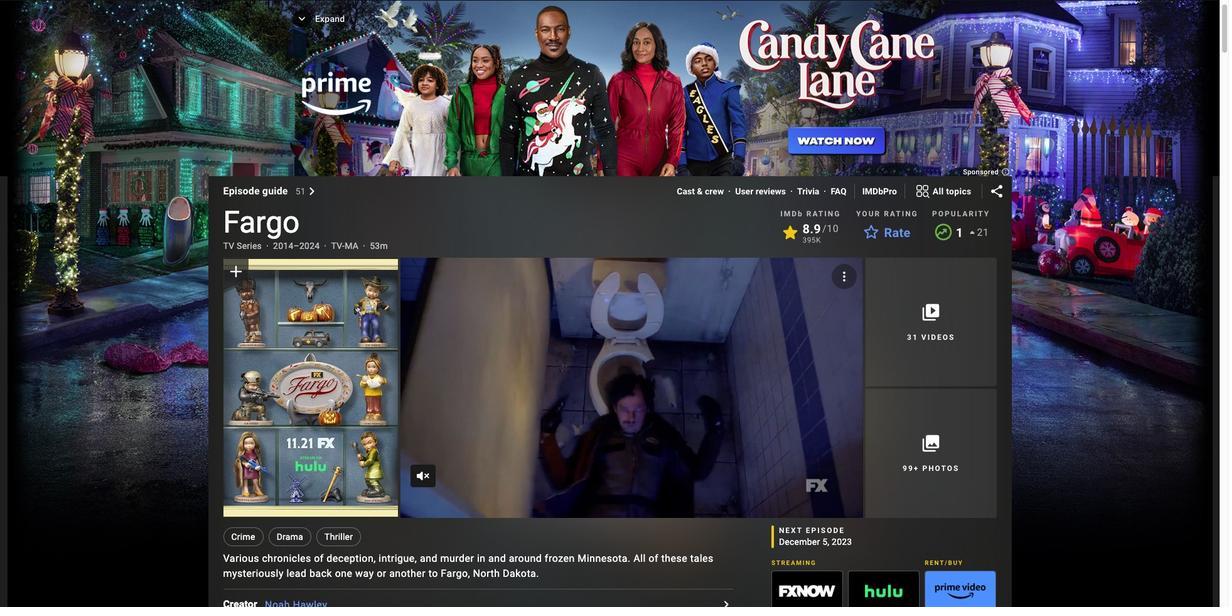 Task type: describe. For each thing, give the bounding box(es) containing it.
another
[[389, 568, 426, 580]]

tv-ma button
[[331, 240, 359, 252]]

5,
[[822, 537, 829, 547]]

fargo (2014) image
[[223, 259, 398, 517]]

chronicles
[[262, 553, 311, 565]]

user
[[735, 186, 753, 196]]

/
[[822, 223, 827, 235]]

cast & crew button
[[677, 185, 724, 198]]

2014–2024 button
[[273, 240, 320, 252]]

or
[[377, 568, 387, 580]]

dakota.
[[503, 568, 539, 580]]

back
[[309, 568, 332, 580]]

99+
[[903, 465, 919, 473]]

these
[[661, 553, 688, 565]]

10
[[827, 223, 839, 235]]

your
[[856, 210, 881, 218]]

395k
[[803, 236, 821, 245]]

minnesota.
[[578, 553, 631, 565]]

crew
[[705, 186, 724, 196]]

watch on fxnow image
[[772, 572, 843, 608]]

episode
[[806, 526, 845, 535]]

share on social media image
[[989, 184, 1004, 199]]

one
[[335, 568, 353, 580]]

episode
[[223, 185, 260, 197]]

51
[[295, 186, 306, 196]]

series
[[237, 241, 262, 251]]

videos
[[921, 333, 955, 342]]

around
[[509, 553, 542, 565]]

thriller
[[325, 532, 353, 542]]

31
[[907, 333, 918, 342]]

way
[[355, 568, 374, 580]]

tv series
[[223, 241, 262, 251]]

trivia button
[[797, 185, 819, 198]]

categories image
[[915, 184, 930, 199]]

faq button
[[831, 185, 847, 198]]

guide
[[262, 185, 288, 197]]

2023
[[832, 537, 852, 547]]

99+ photos button
[[866, 389, 997, 518]]

intrigue,
[[379, 553, 417, 565]]

faq
[[831, 186, 847, 196]]

2 of from the left
[[649, 553, 659, 565]]

53m
[[370, 241, 388, 251]]

rate
[[884, 225, 911, 240]]

2014–2024
[[273, 241, 320, 251]]

watch on hulu image
[[849, 572, 919, 608]]

watch official trailer - season 5 element
[[400, 258, 863, 518]]

arrow drop up image
[[965, 225, 980, 240]]

tv
[[223, 241, 234, 251]]

various
[[223, 553, 259, 565]]

next
[[779, 526, 803, 535]]

episode guide
[[223, 185, 288, 197]]

trivia
[[797, 186, 819, 196]]

watch on prime video image
[[925, 572, 996, 608]]

31 videos
[[907, 333, 955, 342]]

rent/buy
[[925, 560, 963, 567]]

video autoplay preference image
[[837, 269, 852, 284]]

popularity
[[932, 210, 990, 218]]

cast
[[677, 186, 695, 196]]

reviews
[[756, 186, 786, 196]]

volume off image
[[415, 469, 430, 484]]

8.9 / 10 395k
[[803, 222, 839, 245]]

all inside 'various chronicles of deception, intrigue, and murder in and around frozen minnesota. all of these tales mysteriously lead back one way or another to fargo, north dakota.'
[[634, 553, 646, 565]]

december
[[779, 537, 820, 547]]

frozen
[[545, 553, 575, 565]]

various chronicles of deception, intrigue, and murder in and around frozen minnesota. all of these tales mysteriously lead back one way or another to fargo, north dakota.
[[223, 553, 714, 580]]

crime button
[[223, 528, 263, 547]]

north
[[473, 568, 500, 580]]

in
[[477, 553, 486, 565]]



Task type: locate. For each thing, give the bounding box(es) containing it.
of up back
[[314, 553, 324, 565]]

1 horizontal spatial all
[[933, 186, 944, 196]]

1 of from the left
[[314, 553, 324, 565]]

various chronicles of deception, intrigue, and murder in and around frozen minnesota. all of these tales mysteriously lead back one way or another to fargo, north dakota. image
[[400, 258, 863, 518]]

99+ photos
[[903, 465, 959, 473]]

1 rating from the left
[[807, 210, 841, 218]]

fargo
[[223, 205, 300, 240]]

all right categories image
[[933, 186, 944, 196]]

21
[[977, 227, 989, 239]]

cast & crew
[[677, 186, 724, 196]]

murder
[[440, 553, 474, 565]]

your rating
[[856, 210, 918, 218]]

of
[[314, 553, 324, 565], [649, 553, 659, 565]]

2 and from the left
[[488, 553, 506, 565]]

thriller button
[[316, 528, 361, 547]]

lead
[[287, 568, 307, 580]]

ma
[[345, 241, 359, 251]]

next episode december 5, 2023
[[779, 526, 852, 547]]

tv-
[[331, 241, 345, 251]]

photos
[[922, 465, 959, 473]]

imdb rating
[[780, 210, 841, 218]]

and right the in
[[488, 553, 506, 565]]

1 horizontal spatial rating
[[884, 210, 918, 218]]

rating for imdb rating
[[807, 210, 841, 218]]

to
[[429, 568, 438, 580]]

group
[[400, 258, 863, 518], [223, 258, 398, 518], [771, 571, 843, 608], [848, 571, 920, 608], [925, 571, 997, 608]]

0 horizontal spatial all
[[634, 553, 646, 565]]

and
[[420, 553, 438, 565], [488, 553, 506, 565]]

0 vertical spatial all
[[933, 186, 944, 196]]

drama button
[[268, 528, 311, 547]]

of left 'these'
[[649, 553, 659, 565]]

user reviews
[[735, 186, 786, 196]]

&
[[697, 186, 703, 196]]

all
[[933, 186, 944, 196], [634, 553, 646, 565]]

crime
[[231, 532, 255, 542]]

chevron right inline image
[[308, 188, 316, 195]]

rating
[[807, 210, 841, 218], [884, 210, 918, 218]]

rating for your rating
[[884, 210, 918, 218]]

1
[[956, 225, 963, 240]]

fargo,
[[441, 568, 470, 580]]

1 and from the left
[[420, 553, 438, 565]]

0 horizontal spatial of
[[314, 553, 324, 565]]

sponsored
[[963, 168, 1001, 176]]

tv-ma
[[331, 241, 359, 251]]

drama
[[277, 532, 303, 542]]

imdbpro button
[[862, 185, 897, 198]]

all topics button
[[905, 181, 982, 202]]

see full cast and crew image
[[719, 598, 734, 608]]

imdbpro
[[862, 186, 897, 196]]

mysteriously
[[223, 568, 284, 580]]

streaming
[[771, 560, 816, 567]]

0 horizontal spatial and
[[420, 553, 438, 565]]

imdb
[[780, 210, 803, 218]]

video player application
[[400, 258, 863, 518]]

8.9
[[803, 222, 821, 237]]

user reviews button
[[735, 185, 786, 198]]

rating up /
[[807, 210, 841, 218]]

rating up rate in the top of the page
[[884, 210, 918, 218]]

1 vertical spatial all
[[634, 553, 646, 565]]

topics
[[946, 186, 971, 196]]

31 videos button
[[866, 258, 997, 387]]

rate button
[[857, 222, 918, 244]]

tales
[[690, 553, 714, 565]]

1 horizontal spatial and
[[488, 553, 506, 565]]

2 rating from the left
[[884, 210, 918, 218]]

all topics
[[933, 186, 971, 196]]

deception,
[[327, 553, 376, 565]]

and up to
[[420, 553, 438, 565]]

1 horizontal spatial of
[[649, 553, 659, 565]]

all left 'these'
[[634, 553, 646, 565]]

all inside button
[[933, 186, 944, 196]]

0 horizontal spatial rating
[[807, 210, 841, 218]]



Task type: vqa. For each thing, say whether or not it's contained in the screenshot.
'(Alternative'
no



